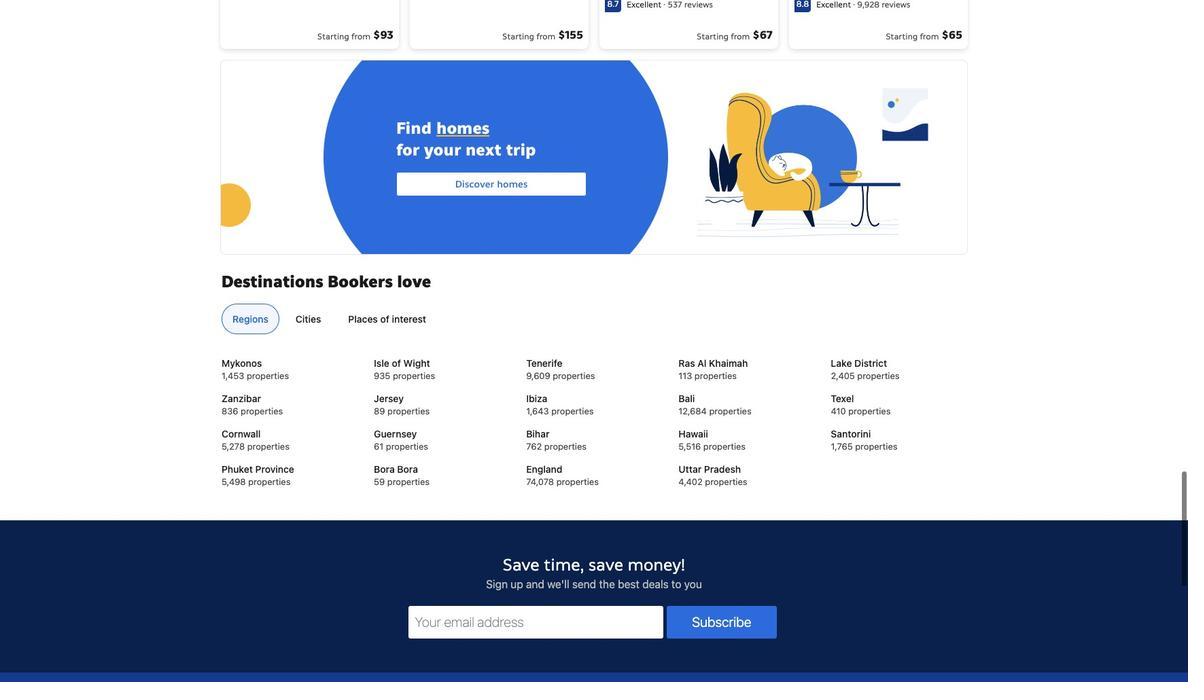 Task type: vqa. For each thing, say whether or not it's contained in the screenshot.


Task type: locate. For each thing, give the bounding box(es) containing it.
bali
[[679, 393, 695, 405]]

1 from from the left
[[351, 31, 371, 41]]

from inside the "starting from $155"
[[537, 31, 556, 41]]

properties inside bali 12,684 properties
[[709, 406, 752, 417]]

guernsey link
[[374, 428, 510, 441]]

0 horizontal spatial excellent element
[[627, 0, 662, 9]]

properties down wight
[[393, 371, 435, 382]]

properties inside phuket province 5,498 properties
[[248, 477, 291, 488]]

bookers
[[328, 271, 393, 292]]

bora up 59
[[374, 464, 395, 475]]

0 horizontal spatial homes
[[436, 118, 489, 139]]

save
[[503, 555, 539, 576]]

from left the $67
[[731, 31, 750, 41]]

isle of wight 935 properties
[[374, 358, 435, 382]]

time,
[[544, 555, 584, 576]]

4 from from the left
[[920, 31, 939, 41]]

starting inside starting from $67
[[697, 31, 729, 41]]

properties inside santorini 1,765 properties
[[855, 441, 898, 452]]

find homes for your next trip
[[396, 118, 536, 161]]

hawaii 5,516 properties
[[679, 429, 746, 452]]

properties up england 74,078 properties
[[544, 441, 587, 452]]

homes for discover
[[497, 178, 528, 191]]

2 from from the left
[[537, 31, 556, 41]]

1 horizontal spatial excellent element
[[816, 0, 851, 9]]

properties down the zanzibar
[[241, 406, 283, 417]]

properties up santorini 1,765 properties
[[849, 406, 891, 417]]

2 bora from the left
[[397, 464, 418, 475]]

starting inside starting from $93
[[317, 31, 349, 41]]

tenerife 9,609 properties
[[526, 358, 595, 382]]

from
[[351, 31, 371, 41], [537, 31, 556, 41], [731, 31, 750, 41], [920, 31, 939, 41]]

bora down "guernsey 61 properties"
[[397, 464, 418, 475]]

ibiza 1,643 properties
[[526, 393, 594, 417]]

homes down trip
[[497, 178, 528, 191]]

tenerife
[[526, 358, 563, 369]]

starting for $67
[[697, 31, 729, 41]]

from left $155 on the top
[[537, 31, 556, 41]]

england 74,078 properties
[[526, 464, 599, 488]]

starting for $155
[[502, 31, 534, 41]]

properties inside mykonos 1,453 properties
[[247, 371, 289, 382]]

cities button
[[285, 304, 332, 335]]

properties inside isle of wight 935 properties
[[393, 371, 435, 382]]

bora bora 59 properties
[[374, 464, 430, 488]]

properties inside hawaii 5,516 properties
[[704, 441, 746, 452]]

59
[[374, 477, 385, 488]]

3 from from the left
[[731, 31, 750, 41]]

1 horizontal spatial homes
[[497, 178, 528, 191]]

starting for $93
[[317, 31, 349, 41]]

properties down mykonos
[[247, 371, 289, 382]]

isle
[[374, 358, 389, 369]]

khaimah
[[709, 358, 748, 369]]

1 bora from the left
[[374, 464, 395, 475]]

1 horizontal spatial of
[[392, 358, 401, 369]]

properties down province
[[248, 477, 291, 488]]

properties up province
[[247, 441, 290, 452]]

for
[[396, 140, 420, 161]]

main content
[[207, 0, 973, 311]]

properties inside bihar 762 properties
[[544, 441, 587, 452]]

properties down guernsey
[[386, 441, 428, 452]]

properties up hawaii link
[[709, 406, 752, 417]]

of inside places of interest button
[[380, 314, 389, 325]]

district
[[855, 358, 887, 369]]

1 vertical spatial of
[[392, 358, 401, 369]]

guernsey 61 properties
[[374, 429, 428, 452]]

places of interest
[[348, 314, 426, 325]]

phuket
[[222, 464, 253, 475]]

properties
[[247, 371, 289, 382], [393, 371, 435, 382], [553, 371, 595, 382], [695, 371, 737, 382], [857, 371, 900, 382], [241, 406, 283, 417], [388, 406, 430, 417], [551, 406, 594, 417], [709, 406, 752, 417], [849, 406, 891, 417], [247, 441, 290, 452], [386, 441, 428, 452], [544, 441, 587, 452], [704, 441, 746, 452], [855, 441, 898, 452], [248, 477, 291, 488], [387, 477, 430, 488], [557, 477, 599, 488], [705, 477, 747, 488]]

bihar link
[[526, 428, 662, 441]]

from left $93
[[351, 31, 371, 41]]

send
[[572, 579, 596, 591]]

excellent element for $65
[[816, 0, 851, 9]]

properties up pradesh on the right bottom of the page
[[704, 441, 746, 452]]

of
[[380, 314, 389, 325], [392, 358, 401, 369]]

lake
[[831, 358, 852, 369]]

uttar pradesh 4,402 properties
[[679, 464, 747, 488]]

1 starting from the left
[[317, 31, 349, 41]]

excellent element right 8.7 element
[[627, 0, 662, 9]]

cornwall
[[222, 429, 261, 440]]

starting inside the "starting from $155"
[[502, 31, 534, 41]]

properties down "england"
[[557, 477, 599, 488]]

bora
[[374, 464, 395, 475], [397, 464, 418, 475]]

regions
[[232, 314, 268, 325]]

ras
[[679, 358, 695, 369]]

properties down pradesh on the right bottom of the page
[[705, 477, 747, 488]]

properties up 'ibiza' link
[[553, 371, 595, 382]]

starting left $65
[[886, 31, 918, 41]]

phuket province link
[[222, 463, 357, 477]]

1 horizontal spatial bora
[[397, 464, 418, 475]]

bali link
[[679, 393, 814, 406]]

1 vertical spatial homes
[[497, 178, 528, 191]]

homes
[[436, 118, 489, 139], [497, 178, 528, 191]]

0 horizontal spatial of
[[380, 314, 389, 325]]

properties inside the bora bora 59 properties
[[387, 477, 430, 488]]

wight
[[404, 358, 430, 369]]

starting inside starting from $65
[[886, 31, 918, 41]]

from for $155
[[537, 31, 556, 41]]

of right places
[[380, 314, 389, 325]]

the
[[599, 579, 615, 591]]

of for places
[[380, 314, 389, 325]]

jersey link
[[374, 393, 510, 406]]

uttar
[[679, 464, 702, 475]]

properties down district
[[857, 371, 900, 382]]

from inside starting from $65
[[920, 31, 939, 41]]

regions button
[[222, 304, 279, 335]]

ras al khaimah 113 properties
[[679, 358, 748, 382]]

excellent element right 8.8 element
[[816, 0, 851, 9]]

4 starting from the left
[[886, 31, 918, 41]]

61
[[374, 441, 384, 452]]

jersey
[[374, 393, 404, 405]]

113
[[679, 371, 692, 382]]

2 starting from the left
[[502, 31, 534, 41]]

properties inside zanzibar 836 properties
[[241, 406, 283, 417]]

places
[[348, 314, 378, 325]]

starting left the $67
[[697, 31, 729, 41]]

8.7 element
[[605, 0, 621, 12]]

of right isle
[[392, 358, 401, 369]]

homes inside find homes for your next trip
[[436, 118, 489, 139]]

3 starting from the left
[[697, 31, 729, 41]]

isle of wight link
[[374, 357, 510, 371]]

mykonos
[[222, 358, 262, 369]]

from inside starting from $93
[[351, 31, 371, 41]]

tenerife link
[[526, 357, 662, 371]]

mykonos link
[[222, 357, 357, 371]]

$155
[[558, 28, 583, 42]]

0 vertical spatial homes
[[436, 118, 489, 139]]

0 horizontal spatial bora
[[374, 464, 395, 475]]

sign
[[486, 579, 508, 591]]

properties down the khaimah
[[695, 371, 737, 382]]

mykonos 1,453 properties
[[222, 358, 289, 382]]

Your email address email field
[[408, 607, 663, 639]]

subscribe
[[692, 615, 751, 630]]

from left $65
[[920, 31, 939, 41]]

tab list
[[216, 304, 967, 335]]

1 excellent element from the left
[[627, 0, 662, 9]]

starting
[[317, 31, 349, 41], [502, 31, 534, 41], [697, 31, 729, 41], [886, 31, 918, 41]]

4,402
[[679, 477, 703, 488]]

al
[[698, 358, 707, 369]]

properties inside texel 410 properties
[[849, 406, 891, 417]]

starting left $93
[[317, 31, 349, 41]]

lake district link
[[831, 357, 967, 371]]

properties down jersey
[[388, 406, 430, 417]]

12,684
[[679, 406, 707, 417]]

2 excellent element from the left
[[816, 0, 851, 9]]

properties right 59
[[387, 477, 430, 488]]

from inside starting from $67
[[731, 31, 750, 41]]

2,405
[[831, 371, 855, 382]]

properties inside uttar pradesh 4,402 properties
[[705, 477, 747, 488]]

starting from $67
[[697, 28, 773, 42]]

of inside isle of wight 935 properties
[[392, 358, 401, 369]]

you
[[684, 579, 702, 591]]

5,498
[[222, 477, 246, 488]]

homes up your
[[436, 118, 489, 139]]

properties down the santorini
[[855, 441, 898, 452]]

starting left $155 on the top
[[502, 31, 534, 41]]

properties up bihar link
[[551, 406, 594, 417]]

tab list containing regions
[[216, 304, 967, 335]]

0 vertical spatial of
[[380, 314, 389, 325]]

excellent element
[[627, 0, 662, 9], [816, 0, 851, 9]]



Task type: describe. For each thing, give the bounding box(es) containing it.
$93
[[373, 28, 394, 42]]

save time, save money! footer
[[0, 520, 1188, 683]]

we'll
[[547, 579, 569, 591]]

destinations bookers love
[[222, 271, 431, 292]]

santorini 1,765 properties
[[831, 429, 898, 452]]

hawaii link
[[679, 428, 814, 441]]

and
[[526, 579, 544, 591]]

starting from $65
[[886, 28, 963, 42]]

bihar 762 properties
[[526, 429, 587, 452]]

properties inside lake district 2,405 properties
[[857, 371, 900, 382]]

762
[[526, 441, 542, 452]]

properties inside jersey 89 properties
[[388, 406, 430, 417]]

excellent element for $67
[[627, 0, 662, 9]]

discover homes
[[455, 178, 528, 191]]

cornwall link
[[222, 428, 357, 441]]

properties inside ibiza 1,643 properties
[[551, 406, 594, 417]]

bali 12,684 properties
[[679, 393, 752, 417]]

santorini
[[831, 429, 871, 440]]

cities
[[296, 314, 321, 325]]

your
[[424, 140, 461, 161]]

uttar pradesh link
[[679, 463, 814, 477]]

interest
[[392, 314, 426, 325]]

texel
[[831, 393, 854, 405]]

ibiza
[[526, 393, 548, 405]]

properties inside "guernsey 61 properties"
[[386, 441, 428, 452]]

destinations
[[222, 271, 323, 292]]

properties inside cornwall 5,278 properties
[[247, 441, 290, 452]]

properties inside ras al khaimah 113 properties
[[695, 371, 737, 382]]

5,278
[[222, 441, 245, 452]]

save
[[589, 555, 623, 576]]

subscribe button
[[667, 607, 777, 639]]

up
[[511, 579, 523, 591]]

province
[[255, 464, 294, 475]]

zanzibar
[[222, 393, 261, 405]]

save time, save money! sign up and we'll send the best deals to you
[[486, 555, 702, 591]]

9,609
[[526, 371, 550, 382]]

ras al khaimah link
[[679, 357, 814, 371]]

from for $93
[[351, 31, 371, 41]]

best
[[618, 579, 640, 591]]

trip
[[506, 140, 536, 161]]

ibiza link
[[526, 393, 662, 406]]

money!
[[628, 555, 686, 576]]

89
[[374, 406, 385, 417]]

of for isle
[[392, 358, 401, 369]]

935
[[374, 371, 390, 382]]

england link
[[526, 463, 662, 477]]

pradesh
[[704, 464, 741, 475]]

homes for find
[[436, 118, 489, 139]]

properties inside the tenerife 9,609 properties
[[553, 371, 595, 382]]

love
[[397, 271, 431, 292]]

main content containing find
[[207, 0, 973, 311]]

phuket province 5,498 properties
[[222, 464, 294, 488]]

lake district 2,405 properties
[[831, 358, 900, 382]]

1,453
[[222, 371, 244, 382]]

836
[[222, 406, 238, 417]]

properties inside england 74,078 properties
[[557, 477, 599, 488]]

next
[[466, 140, 502, 161]]

from for $67
[[731, 31, 750, 41]]

5,516
[[679, 441, 701, 452]]

1,765
[[831, 441, 853, 452]]

texel link
[[831, 393, 967, 406]]

74,078
[[526, 477, 554, 488]]

starting from $93
[[317, 28, 394, 42]]

jersey 89 properties
[[374, 393, 430, 417]]

cornwall 5,278 properties
[[222, 429, 290, 452]]

discover
[[455, 178, 494, 191]]

starting for $65
[[886, 31, 918, 41]]

deals
[[642, 579, 669, 591]]

guernsey
[[374, 429, 417, 440]]

to
[[672, 579, 681, 591]]

$67
[[753, 28, 773, 42]]

texel 410 properties
[[831, 393, 891, 417]]

places of interest button
[[337, 304, 437, 335]]

zanzibar 836 properties
[[222, 393, 283, 417]]

england
[[526, 464, 563, 475]]

santorini link
[[831, 428, 967, 441]]

bihar
[[526, 429, 550, 440]]

$65
[[942, 28, 963, 42]]

from for $65
[[920, 31, 939, 41]]

hawaii
[[679, 429, 708, 440]]

starting from $155
[[502, 28, 583, 42]]

bora bora link
[[374, 463, 510, 477]]

1,643
[[526, 406, 549, 417]]

8.8 element
[[795, 0, 811, 12]]



